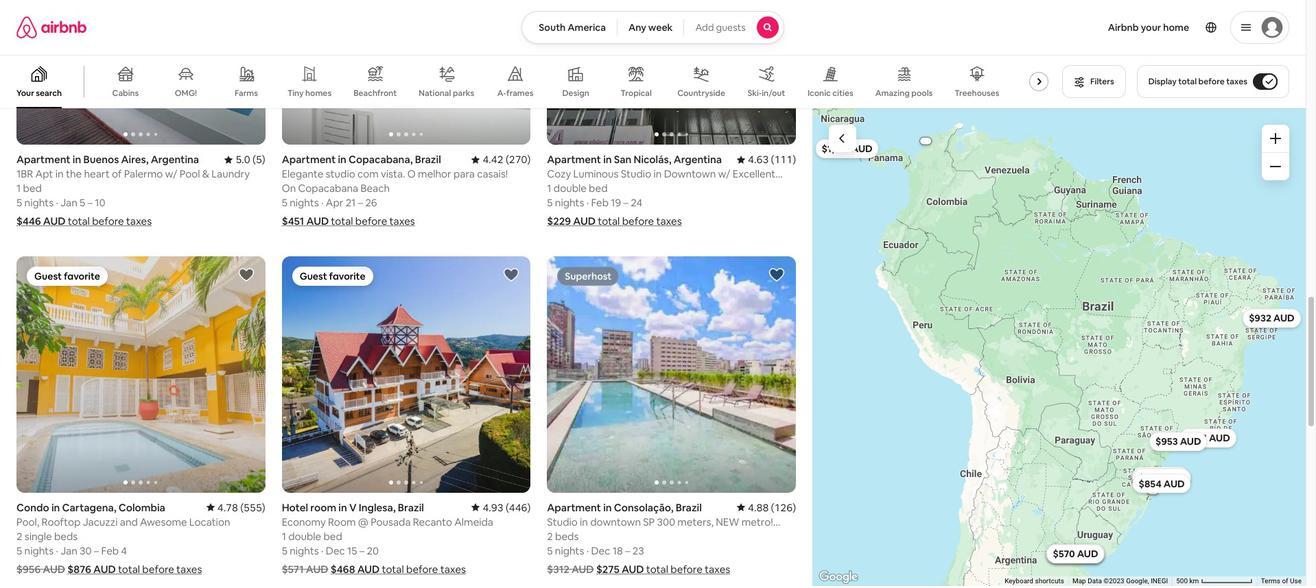 Task type: locate. For each thing, give the bounding box(es) containing it.
$446 aud button
[[1046, 545, 1105, 564]]

dec
[[326, 545, 345, 558], [591, 545, 611, 558]]

2 beds from the left
[[555, 530, 579, 543]]

nights down apt
[[24, 196, 54, 209]]

4.78 out of 5 average rating,  555 reviews image
[[206, 502, 265, 515]]

0 horizontal spatial beds
[[54, 530, 78, 543]]

location
[[189, 516, 230, 529]]

bed inside 'apartment in buenos aires, argentina 1br apt in the heart of palermo w/ pool & laundry 1 bed 5 nights · jan 5 – 10 $446 aud total before taxes'
[[23, 182, 42, 195]]

feb inside condo in cartagena, colombia pool, rooftop jacuzzi  and awesome location 2 single beds 5 nights · jan 30 – feb 4 $956 aud $876 aud total before taxes
[[101, 545, 119, 558]]

1 vertical spatial feb
[[101, 545, 119, 558]]

0 horizontal spatial of
[[112, 168, 122, 181]]

argentina up w/
[[151, 153, 199, 166]]

2 jan from the top
[[61, 545, 77, 558]]

before down 24
[[622, 215, 654, 228]]

4.42
[[483, 153, 504, 166]]

1 2 from the left
[[16, 530, 22, 543]]

beds down rooftop
[[54, 530, 78, 543]]

0 vertical spatial jan
[[61, 196, 77, 209]]

1 horizontal spatial dec
[[591, 545, 611, 558]]

· left the 19
[[587, 196, 589, 209]]

nights down the on
[[290, 196, 319, 209]]

30
[[80, 545, 92, 558]]

1 horizontal spatial 1
[[282, 530, 286, 543]]

design
[[563, 88, 590, 99]]

1 inside 1 double bed 5 nights · feb 19 – 24 $229 aud total before taxes
[[547, 182, 552, 195]]

2 beds 5 nights · dec 18 – 23 $312 aud $275 aud total before taxes
[[547, 530, 731, 576]]

5 inside the 2 beds 5 nights · dec 18 – 23 $312 aud $275 aud total before taxes
[[547, 545, 553, 558]]

$876 aud inside button
[[917, 139, 935, 143]]

1 horizontal spatial bed
[[324, 530, 342, 543]]

v
[[349, 502, 357, 515]]

2 dec from the left
[[591, 545, 611, 558]]

in
[[73, 153, 81, 166], [338, 153, 347, 166], [604, 153, 612, 166], [55, 168, 64, 181], [51, 502, 60, 515], [339, 502, 347, 515], [604, 502, 612, 515]]

in up studio
[[338, 153, 347, 166]]

group containing national parks
[[0, 55, 1060, 108]]

melhor
[[418, 168, 452, 181]]

national
[[419, 88, 451, 99]]

beds inside the 2 beds 5 nights · dec 18 – 23 $312 aud $275 aud total before taxes
[[555, 530, 579, 543]]

24
[[631, 196, 643, 209]]

feb left 4
[[101, 545, 119, 558]]

nights up '$312 aud'
[[555, 545, 585, 558]]

jan down the
[[61, 196, 77, 209]]

0 horizontal spatial $876 aud
[[67, 563, 116, 576]]

$1,140 aud button
[[816, 139, 879, 158]]

apartment right (446)
[[547, 502, 601, 515]]

1 vertical spatial $876 aud
[[67, 563, 116, 576]]

– right the 21 on the left top of the page
[[358, 196, 363, 209]]

– inside condo in cartagena, colombia pool, rooftop jacuzzi  and awesome location 2 single beds 5 nights · jan 30 – feb 4 $956 aud $876 aud total before taxes
[[94, 545, 99, 558]]

brazil up melhor
[[415, 153, 441, 166]]

elegante
[[282, 168, 324, 181]]

4.63
[[748, 153, 769, 166]]

apartment in buenos aires, argentina 1br apt in the heart of palermo w/ pool & laundry 1 bed 5 nights · jan 5 – 10 $446 aud total before taxes
[[16, 153, 250, 228]]

· inside hotel room in v inglesa, brazil economy room @ pousada recanto almeida 1 double bed 5 nights · dec 15 – 20 $571 aud $468 aud total before taxes
[[321, 545, 324, 558]]

1 dec from the left
[[326, 545, 345, 558]]

total right $468 aud
[[382, 563, 404, 576]]

w/
[[165, 168, 177, 181]]

1 horizontal spatial $229 aud
[[1053, 548, 1099, 561]]

apartment up apt
[[16, 153, 70, 166]]

apartment up elegante
[[282, 153, 336, 166]]

argentina for nicolás,
[[674, 153, 722, 166]]

4
[[121, 545, 127, 558]]

total
[[1179, 76, 1197, 87], [68, 215, 90, 228], [331, 215, 353, 228], [598, 215, 620, 228], [118, 563, 140, 576], [382, 563, 404, 576], [647, 563, 669, 576]]

of
[[112, 168, 122, 181], [1283, 578, 1289, 586]]

brazil up pousada
[[398, 502, 424, 515]]

1 argentina from the left
[[151, 153, 199, 166]]

– left the 10
[[88, 196, 93, 209]]

in inside condo in cartagena, colombia pool, rooftop jacuzzi  and awesome location 2 single beds 5 nights · jan 30 – feb 4 $956 aud $876 aud total before taxes
[[51, 502, 60, 515]]

airbnb
[[1108, 21, 1139, 34]]

$647 aud
[[1053, 548, 1098, 561]]

profile element
[[801, 0, 1290, 55]]

2 argentina from the left
[[674, 153, 722, 166]]

before inside apartment in copacabana, brazil elegante studio com vista. o melhor para casais! on copacabana beach 5 nights · apr 21 – 26 $451 aud total before taxes
[[355, 215, 387, 228]]

taxes inside 1 double bed 5 nights · feb 19 – 24 $229 aud total before taxes
[[657, 215, 682, 228]]

before inside 'apartment in buenos aires, argentina 1br apt in the heart of palermo w/ pool & laundry 1 bed 5 nights · jan 5 – 10 $446 aud total before taxes'
[[92, 215, 124, 228]]

$229 aud button
[[1047, 545, 1105, 564]]

$956 aud
[[16, 563, 65, 576]]

in inside apartment in copacabana, brazil elegante studio com vista. o melhor para casais! on copacabana beach 5 nights · apr 21 – 26 $451 aud total before taxes
[[338, 153, 347, 166]]

before inside hotel room in v inglesa, brazil economy room @ pousada recanto almeida 1 double bed 5 nights · dec 15 – 20 $571 aud $468 aud total before taxes
[[406, 563, 438, 576]]

0 horizontal spatial $451 aud
[[282, 215, 329, 228]]

nights left the 19
[[555, 196, 585, 209]]

before down 26
[[355, 215, 387, 228]]

$229 aud
[[547, 215, 596, 228], [1053, 548, 1099, 561]]

jan left 30 at the left of the page
[[61, 545, 77, 558]]

taxes inside hotel room in v inglesa, brazil economy room @ pousada recanto almeida 1 double bed 5 nights · dec 15 – 20 $571 aud $468 aud total before taxes
[[441, 563, 466, 576]]

total inside condo in cartagena, colombia pool, rooftop jacuzzi  and awesome location 2 single beds 5 nights · jan 30 – feb 4 $956 aud $876 aud total before taxes
[[118, 563, 140, 576]]

argentina inside 'apartment in buenos aires, argentina 1br apt in the heart of palermo w/ pool & laundry 1 bed 5 nights · jan 5 – 10 $446 aud total before taxes'
[[151, 153, 199, 166]]

1 horizontal spatial 2
[[547, 530, 553, 543]]

room
[[328, 516, 356, 529]]

23
[[633, 545, 644, 558]]

apartment for apartment in buenos aires, argentina 1br apt in the heart of palermo w/ pool & laundry 1 bed 5 nights · jan 5 – 10 $446 aud total before taxes
[[16, 153, 70, 166]]

1 vertical spatial $229 aud
[[1053, 548, 1099, 561]]

heart
[[84, 168, 110, 181]]

dec inside the 2 beds 5 nights · dec 18 – 23 $312 aud $275 aud total before taxes
[[591, 545, 611, 558]]

1 vertical spatial jan
[[61, 545, 77, 558]]

treehouses
[[955, 88, 1000, 99]]

terms of use
[[1262, 578, 1302, 586]]

4.93 out of 5 average rating,  446 reviews image
[[472, 502, 531, 515]]

nights up $571 aud
[[290, 545, 319, 558]]

1 vertical spatial $446 aud
[[1052, 548, 1098, 560]]

in up rooftop
[[51, 502, 60, 515]]

1 horizontal spatial $446 aud
[[1052, 548, 1098, 560]]

argentina right nicolás, at the top of the page
[[674, 153, 722, 166]]

jacuzzi
[[83, 516, 118, 529]]

apartment for apartment in consolação, brazil
[[547, 502, 601, 515]]

zoom in image
[[1271, 133, 1282, 144]]

nights down single
[[24, 545, 54, 558]]

0 horizontal spatial double
[[288, 530, 321, 543]]

before down the 10
[[92, 215, 124, 228]]

taxes inside apartment in copacabana, brazil elegante studio com vista. o melhor para casais! on copacabana beach 5 nights · apr 21 – 26 $451 aud total before taxes
[[390, 215, 415, 228]]

$446 aud
[[16, 215, 66, 228], [1052, 548, 1098, 560]]

0 vertical spatial double
[[554, 182, 587, 195]]

ski-in/out
[[748, 88, 786, 99]]

apartment inside 'apartment in buenos aires, argentina 1br apt in the heart of palermo w/ pool & laundry 1 bed 5 nights · jan 5 – 10 $446 aud total before taxes'
[[16, 153, 70, 166]]

before right $275 aud
[[671, 563, 703, 576]]

nights inside apartment in copacabana, brazil elegante studio com vista. o melhor para casais! on copacabana beach 5 nights · apr 21 – 26 $451 aud total before taxes
[[290, 196, 319, 209]]

0 vertical spatial $446 aud
[[16, 215, 66, 228]]

2 horizontal spatial bed
[[589, 182, 608, 195]]

2 up '$312 aud'
[[547, 530, 553, 543]]

@
[[358, 516, 369, 529]]

in left v
[[339, 502, 347, 515]]

argentina for aires,
[[151, 153, 199, 166]]

feb left the 19
[[591, 196, 609, 209]]

a-
[[498, 88, 507, 99]]

· left the 10
[[56, 196, 58, 209]]

5 inside hotel room in v inglesa, brazil economy room @ pousada recanto almeida 1 double bed 5 nights · dec 15 – 20 $571 aud $468 aud total before taxes
[[282, 545, 288, 558]]

inegi
[[1151, 578, 1169, 586]]

0 vertical spatial $451 aud
[[282, 215, 329, 228]]

add guests button
[[684, 11, 785, 44]]

0 horizontal spatial bed
[[23, 182, 42, 195]]

None search field
[[522, 11, 785, 44]]

add to wishlist: hotel room in v inglesa, brazil image
[[503, 267, 520, 284]]

in left san
[[604, 153, 612, 166]]

beds up '$312 aud'
[[555, 530, 579, 543]]

· left apr
[[321, 196, 324, 209]]

before inside 1 double bed 5 nights · feb 19 – 24 $229 aud total before taxes
[[622, 215, 654, 228]]

0 vertical spatial $229 aud
[[547, 215, 596, 228]]

· up $956 aud
[[56, 545, 58, 558]]

apartment inside apartment in copacabana, brazil elegante studio com vista. o melhor para casais! on copacabana beach 5 nights · apr 21 – 26 $451 aud total before taxes
[[282, 153, 336, 166]]

0 horizontal spatial feb
[[101, 545, 119, 558]]

– inside apartment in copacabana, brazil elegante studio com vista. o melhor para casais! on copacabana beach 5 nights · apr 21 – 26 $451 aud total before taxes
[[358, 196, 363, 209]]

$446 aud inside "button"
[[1052, 548, 1098, 560]]

1br
[[16, 168, 33, 181]]

$854 aud
[[1139, 478, 1185, 490]]

1 horizontal spatial $876 aud
[[917, 139, 935, 143]]

before down awesome
[[142, 563, 174, 576]]

and
[[120, 516, 138, 529]]

iconic
[[808, 88, 831, 99]]

15
[[347, 545, 357, 558]]

1 vertical spatial double
[[288, 530, 321, 543]]

in left the
[[55, 168, 64, 181]]

total down apr
[[331, 215, 353, 228]]

2 horizontal spatial 1
[[547, 182, 552, 195]]

bed down apartment in san nicolás, argentina
[[589, 182, 608, 195]]

$451 aud inside apartment in copacabana, brazil elegante studio com vista. o melhor para casais! on copacabana beach 5 nights · apr 21 – 26 $451 aud total before taxes
[[282, 215, 329, 228]]

$742 aud
[[1138, 471, 1183, 483]]

1 inside hotel room in v inglesa, brazil economy room @ pousada recanto almeida 1 double bed 5 nights · dec 15 – 20 $571 aud $468 aud total before taxes
[[282, 530, 286, 543]]

2 inside condo in cartagena, colombia pool, rooftop jacuzzi  and awesome location 2 single beds 5 nights · jan 30 – feb 4 $956 aud $876 aud total before taxes
[[16, 530, 22, 543]]

0 horizontal spatial 2
[[16, 530, 22, 543]]

nights inside the 2 beds 5 nights · dec 18 – 23 $312 aud $275 aud total before taxes
[[555, 545, 585, 558]]

1 beds from the left
[[54, 530, 78, 543]]

of left use
[[1283, 578, 1289, 586]]

1 horizontal spatial feb
[[591, 196, 609, 209]]

copacabana,
[[349, 153, 413, 166]]

in up the
[[73, 153, 81, 166]]

(126)
[[771, 502, 796, 515]]

any week
[[629, 21, 673, 34]]

1 horizontal spatial double
[[554, 182, 587, 195]]

1 vertical spatial $451 aud
[[1186, 432, 1230, 445]]

bed down the 1br
[[23, 182, 42, 195]]

21
[[346, 196, 356, 209]]

$876 aud down 30 at the left of the page
[[67, 563, 116, 576]]

total right $275 aud
[[647, 563, 669, 576]]

filters
[[1091, 76, 1115, 87]]

4.88 (126)
[[748, 502, 796, 515]]

$876 aud button
[[912, 131, 940, 150]]

0 vertical spatial of
[[112, 168, 122, 181]]

1 vertical spatial of
[[1283, 578, 1289, 586]]

$795 aud button
[[1133, 469, 1191, 488]]

on
[[282, 182, 296, 195]]

0 horizontal spatial dec
[[326, 545, 345, 558]]

1 horizontal spatial argentina
[[674, 153, 722, 166]]

keyboard shortcuts
[[1005, 578, 1065, 586]]

0 horizontal spatial argentina
[[151, 153, 199, 166]]

studio
[[326, 168, 355, 181]]

apartment in consolação, brazil
[[547, 502, 702, 515]]

$451 aud up '$742 aud' button
[[1186, 432, 1230, 445]]

– right 30 at the left of the page
[[94, 545, 99, 558]]

taxes
[[1227, 76, 1248, 87], [126, 215, 152, 228], [390, 215, 415, 228], [657, 215, 682, 228], [176, 563, 202, 576], [441, 563, 466, 576], [705, 563, 731, 576]]

apartment in copacabana, brazil elegante studio com vista. o melhor para casais! on copacabana beach 5 nights · apr 21 – 26 $451 aud total before taxes
[[282, 153, 508, 228]]

dec left 18
[[591, 545, 611, 558]]

2 2 from the left
[[547, 530, 553, 543]]

total down the 19
[[598, 215, 620, 228]]

group
[[0, 55, 1060, 108], [16, 257, 265, 493], [282, 257, 531, 493], [547, 257, 796, 493]]

1 horizontal spatial $451 aud
[[1186, 432, 1230, 445]]

0 horizontal spatial $229 aud
[[547, 215, 596, 228]]

apartment left san
[[547, 153, 601, 166]]

in for apartment in buenos aires, argentina 1br apt in the heart of palermo w/ pool & laundry 1 bed 5 nights · jan 5 – 10 $446 aud total before taxes
[[73, 153, 81, 166]]

· inside 'apartment in buenos aires, argentina 1br apt in the heart of palermo w/ pool & laundry 1 bed 5 nights · jan 5 – 10 $446 aud total before taxes'
[[56, 196, 58, 209]]

· up $571 aud
[[321, 545, 324, 558]]

– right 18
[[625, 545, 631, 558]]

south america button
[[522, 11, 618, 44]]

tiny homes
[[288, 88, 332, 99]]

total inside 1 double bed 5 nights · feb 19 – 24 $229 aud total before taxes
[[598, 215, 620, 228]]

dec left 15
[[326, 545, 345, 558]]

frames
[[507, 88, 534, 99]]

total down 4
[[118, 563, 140, 576]]

0 vertical spatial feb
[[591, 196, 609, 209]]

1 jan from the top
[[61, 196, 77, 209]]

pools
[[912, 88, 933, 99]]

brazil
[[415, 153, 441, 166], [398, 502, 424, 515], [676, 502, 702, 515]]

before down recanto
[[406, 563, 438, 576]]

jan inside condo in cartagena, colombia pool, rooftop jacuzzi  and awesome location 2 single beds 5 nights · jan 30 – feb 4 $956 aud $876 aud total before taxes
[[61, 545, 77, 558]]

bed down room
[[324, 530, 342, 543]]

search
[[36, 88, 62, 99]]

0 horizontal spatial $446 aud
[[16, 215, 66, 228]]

1 horizontal spatial beds
[[555, 530, 579, 543]]

brazil inside apartment in copacabana, brazil elegante studio com vista. o melhor para casais! on copacabana beach 5 nights · apr 21 – 26 $451 aud total before taxes
[[415, 153, 441, 166]]

2 down pool,
[[16, 530, 22, 543]]

$229 aud inside 'button'
[[1053, 548, 1099, 561]]

$953 aud
[[1156, 436, 1201, 448]]

brazil inside hotel room in v inglesa, brazil economy room @ pousada recanto almeida 1 double bed 5 nights · dec 15 – 20 $571 aud $468 aud total before taxes
[[398, 502, 424, 515]]

omg!
[[175, 88, 197, 99]]

nights inside hotel room in v inglesa, brazil economy room @ pousada recanto almeida 1 double bed 5 nights · dec 15 – 20 $571 aud $468 aud total before taxes
[[290, 545, 319, 558]]

in for apartment in san nicolás, argentina
[[604, 153, 612, 166]]

(270)
[[506, 153, 531, 166]]

– right 15
[[360, 545, 365, 558]]

–
[[88, 196, 93, 209], [358, 196, 363, 209], [624, 196, 629, 209], [94, 545, 99, 558], [360, 545, 365, 558], [625, 545, 631, 558]]

total inside apartment in copacabana, brazil elegante studio com vista. o melhor para casais! on copacabana beach 5 nights · apr 21 – 26 $451 aud total before taxes
[[331, 215, 353, 228]]

use
[[1291, 578, 1302, 586]]

$876 aud down pools
[[917, 139, 935, 143]]

$451 aud down apr
[[282, 215, 329, 228]]

apr
[[326, 196, 344, 209]]

– inside hotel room in v inglesa, brazil economy room @ pousada recanto almeida 1 double bed 5 nights · dec 15 – 20 $571 aud $468 aud total before taxes
[[360, 545, 365, 558]]

total down the
[[68, 215, 90, 228]]

– right the 19
[[624, 196, 629, 209]]

a-frames
[[498, 88, 534, 99]]

group for 2 beds 5 nights · dec 18 – 23 $312 aud $275 aud total before taxes
[[547, 257, 796, 493]]

google image
[[816, 569, 862, 587]]

of right heart
[[112, 168, 122, 181]]

0 horizontal spatial 1
[[16, 182, 21, 195]]

5
[[16, 196, 22, 209], [80, 196, 85, 209], [282, 196, 288, 209], [547, 196, 553, 209], [16, 545, 22, 558], [282, 545, 288, 558], [547, 545, 553, 558]]

jan inside 'apartment in buenos aires, argentina 1br apt in the heart of palermo w/ pool & laundry 1 bed 5 nights · jan 5 – 10 $446 aud total before taxes'
[[61, 196, 77, 209]]

in left consolação, on the bottom of the page
[[604, 502, 612, 515]]

· up '$312 aud'
[[587, 545, 589, 558]]

4.93 (446)
[[483, 502, 531, 515]]

in for apartment in copacabana, brazil elegante studio com vista. o melhor para casais! on copacabana beach 5 nights · apr 21 – 26 $451 aud total before taxes
[[338, 153, 347, 166]]

26
[[366, 196, 377, 209]]

brazil right consolação, on the bottom of the page
[[676, 502, 702, 515]]

$790 aud
[[1139, 472, 1185, 485]]

0 vertical spatial $876 aud
[[917, 139, 935, 143]]



Task type: describe. For each thing, give the bounding box(es) containing it.
bed inside 1 double bed 5 nights · feb 19 – 24 $229 aud total before taxes
[[589, 182, 608, 195]]

– inside 1 double bed 5 nights · feb 19 – 24 $229 aud total before taxes
[[624, 196, 629, 209]]

(5)
[[253, 153, 265, 166]]

beachfront
[[354, 88, 397, 99]]

in inside hotel room in v inglesa, brazil economy room @ pousada recanto almeida 1 double bed 5 nights · dec 15 – 20 $571 aud $468 aud total before taxes
[[339, 502, 347, 515]]

cities
[[833, 88, 854, 99]]

5 inside 1 double bed 5 nights · feb 19 – 24 $229 aud total before taxes
[[547, 196, 553, 209]]

in for apartment in consolação, brazil
[[604, 502, 612, 515]]

– inside 'apartment in buenos aires, argentina 1br apt in the heart of palermo w/ pool & laundry 1 bed 5 nights · jan 5 – 10 $446 aud total before taxes'
[[88, 196, 93, 209]]

brazil for apartment in consolação, brazil
[[676, 502, 702, 515]]

$742 aud button
[[1132, 467, 1189, 486]]

dec inside hotel room in v inglesa, brazil economy room @ pousada recanto almeida 1 double bed 5 nights · dec 15 – 20 $571 aud $468 aud total before taxes
[[326, 545, 345, 558]]

airbnb your home
[[1108, 21, 1190, 34]]

1 horizontal spatial of
[[1283, 578, 1289, 586]]

· inside 1 double bed 5 nights · feb 19 – 24 $229 aud total before taxes
[[587, 196, 589, 209]]

display total before taxes
[[1149, 76, 1248, 87]]

taxes inside condo in cartagena, colombia pool, rooftop jacuzzi  and awesome location 2 single beds 5 nights · jan 30 – feb 4 $956 aud $876 aud total before taxes
[[176, 563, 202, 576]]

your
[[1141, 21, 1162, 34]]

4.88 out of 5 average rating,  126 reviews image
[[737, 502, 796, 515]]

· inside apartment in copacabana, brazil elegante studio com vista. o melhor para casais! on copacabana beach 5 nights · apr 21 – 26 $451 aud total before taxes
[[321, 196, 324, 209]]

4.63 out of 5 average rating,  111 reviews image
[[737, 153, 796, 166]]

nights inside 1 double bed 5 nights · feb 19 – 24 $229 aud total before taxes
[[555, 196, 585, 209]]

5 inside apartment in copacabana, brazil elegante studio com vista. o melhor para casais! on copacabana beach 5 nights · apr 21 – 26 $451 aud total before taxes
[[282, 196, 288, 209]]

tropical
[[621, 88, 652, 99]]

500 km
[[1177, 578, 1201, 586]]

national parks
[[419, 88, 475, 99]]

cabins
[[112, 88, 139, 99]]

18
[[613, 545, 623, 558]]

display
[[1149, 76, 1177, 87]]

km
[[1190, 578, 1200, 586]]

taxes inside the 2 beds 5 nights · dec 18 – 23 $312 aud $275 aud total before taxes
[[705, 563, 731, 576]]

shortcuts
[[1036, 578, 1065, 586]]

20
[[367, 545, 379, 558]]

inglesa,
[[359, 502, 396, 515]]

total right display
[[1179, 76, 1197, 87]]

double inside hotel room in v inglesa, brazil economy room @ pousada recanto almeida 1 double bed 5 nights · dec 15 – 20 $571 aud $468 aud total before taxes
[[288, 530, 321, 543]]

farms
[[235, 88, 258, 99]]

in for condo in cartagena, colombia pool, rooftop jacuzzi  and awesome location 2 single beds 5 nights · jan 30 – feb 4 $956 aud $876 aud total before taxes
[[51, 502, 60, 515]]

5 inside condo in cartagena, colombia pool, rooftop jacuzzi  and awesome location 2 single beds 5 nights · jan 30 – feb 4 $956 aud $876 aud total before taxes
[[16, 545, 22, 558]]

homes
[[305, 88, 332, 99]]

recanto
[[413, 516, 452, 529]]

south
[[539, 21, 566, 34]]

awesome
[[140, 516, 187, 529]]

$275 aud
[[596, 563, 644, 576]]

$446 aud inside 'apartment in buenos aires, argentina 1br apt in the heart of palermo w/ pool & laundry 1 bed 5 nights · jan 5 – 10 $446 aud total before taxes'
[[16, 215, 66, 228]]

(111)
[[771, 153, 796, 166]]

o
[[408, 168, 416, 181]]

map data ©2023 google, inegi
[[1073, 578, 1169, 586]]

$795 aud
[[1139, 472, 1185, 485]]

add
[[696, 21, 714, 34]]

hotel room in v inglesa, brazil economy room @ pousada recanto almeida 1 double bed 5 nights · dec 15 – 20 $571 aud $468 aud total before taxes
[[282, 502, 494, 576]]

week
[[649, 21, 673, 34]]

nicolás,
[[634, 153, 672, 166]]

5.0 (5)
[[236, 153, 265, 166]]

10
[[95, 196, 105, 209]]

$932 aud
[[1249, 312, 1295, 325]]

apartment for apartment in copacabana, brazil elegante studio com vista. o melhor para casais! on copacabana beach 5 nights · apr 21 – 26 $451 aud total before taxes
[[282, 153, 336, 166]]

add to wishlist: condo in cartagena, colombia image
[[238, 267, 254, 284]]

in/out
[[762, 88, 786, 99]]

tiny
[[288, 88, 304, 99]]

double inside 1 double bed 5 nights · feb 19 – 24 $229 aud total before taxes
[[554, 182, 587, 195]]

google,
[[1127, 578, 1150, 586]]

guests
[[716, 21, 746, 34]]

para
[[454, 168, 475, 181]]

500
[[1177, 578, 1188, 586]]

copacabana
[[298, 182, 358, 195]]

pousada
[[371, 516, 411, 529]]

group for hotel room in v inglesa, brazil economy room @ pousada recanto almeida 1 double bed 5 nights · dec 15 – 20 $571 aud $468 aud total before taxes
[[282, 257, 531, 493]]

5.0
[[236, 153, 250, 166]]

terms of use link
[[1262, 578, 1302, 586]]

map
[[1073, 578, 1087, 586]]

$876 aud inside condo in cartagena, colombia pool, rooftop jacuzzi  and awesome location 2 single beds 5 nights · jan 30 – feb 4 $956 aud $876 aud total before taxes
[[67, 563, 116, 576]]

zoom out image
[[1271, 161, 1282, 172]]

4.78
[[217, 502, 238, 515]]

of inside 'apartment in buenos aires, argentina 1br apt in the heart of palermo w/ pool & laundry 1 bed 5 nights · jan 5 – 10 $446 aud total before taxes'
[[112, 168, 122, 181]]

buenos
[[83, 153, 119, 166]]

&
[[202, 168, 209, 181]]

economy
[[282, 516, 326, 529]]

– inside the 2 beds 5 nights · dec 18 – 23 $312 aud $275 aud total before taxes
[[625, 545, 631, 558]]

data
[[1088, 578, 1102, 586]]

$570 aud button
[[1047, 545, 1105, 564]]

4.42 out of 5 average rating,  270 reviews image
[[472, 153, 531, 166]]

total inside 'apartment in buenos aires, argentina 1br apt in the heart of palermo w/ pool & laundry 1 bed 5 nights · jan 5 – 10 $446 aud total before taxes'
[[68, 215, 90, 228]]

$468 aud
[[331, 563, 380, 576]]

vista.
[[381, 168, 405, 181]]

add to wishlist: apartment in consolação, brazil image
[[769, 267, 785, 284]]

any week button
[[617, 11, 685, 44]]

5.0 out of 5 average rating,  5 reviews image
[[225, 153, 265, 166]]

brazil for apartment in copacabana, brazil elegante studio com vista. o melhor para casais! on copacabana beach 5 nights · apr 21 – 26 $451 aud total before taxes
[[415, 153, 441, 166]]

19
[[611, 196, 621, 209]]

before right display
[[1199, 76, 1225, 87]]

· inside condo in cartagena, colombia pool, rooftop jacuzzi  and awesome location 2 single beds 5 nights · jan 30 – feb 4 $956 aud $876 aud total before taxes
[[56, 545, 58, 558]]

total inside the 2 beds 5 nights · dec 18 – 23 $312 aud $275 aud total before taxes
[[647, 563, 669, 576]]

nights inside 'apartment in buenos aires, argentina 1br apt in the heart of palermo w/ pool & laundry 1 bed 5 nights · jan 5 – 10 $446 aud total before taxes'
[[24, 196, 54, 209]]

· inside the 2 beds 5 nights · dec 18 – 23 $312 aud $275 aud total before taxes
[[587, 545, 589, 558]]

google map
showing 20 stays. region
[[813, 108, 1306, 587]]

countryside
[[678, 88, 726, 99]]

feb inside 1 double bed 5 nights · feb 19 – 24 $229 aud total before taxes
[[591, 196, 609, 209]]

nights inside condo in cartagena, colombia pool, rooftop jacuzzi  and awesome location 2 single beds 5 nights · jan 30 – feb 4 $956 aud $876 aud total before taxes
[[24, 545, 54, 558]]

2 inside the 2 beds 5 nights · dec 18 – 23 $312 aud $275 aud total before taxes
[[547, 530, 553, 543]]

$854 aud button
[[1133, 474, 1191, 494]]

(446)
[[506, 502, 531, 515]]

the
[[66, 168, 82, 181]]

bed inside hotel room in v inglesa, brazil economy room @ pousada recanto almeida 1 double bed 5 nights · dec 15 – 20 $571 aud $468 aud total before taxes
[[324, 530, 342, 543]]

$647 aud button
[[1047, 545, 1105, 564]]

before inside the 2 beds 5 nights · dec 18 – 23 $312 aud $275 aud total before taxes
[[671, 563, 703, 576]]

$451 aud button
[[1180, 429, 1237, 448]]

$451 aud inside button
[[1186, 432, 1230, 445]]

condo
[[16, 502, 49, 515]]

your
[[16, 88, 34, 99]]

apt
[[35, 168, 53, 181]]

apartment for apartment in san nicolás, argentina
[[547, 153, 601, 166]]

pool,
[[16, 516, 39, 529]]

$229 aud inside 1 double bed 5 nights · feb 19 – 24 $229 aud total before taxes
[[547, 215, 596, 228]]

before inside condo in cartagena, colombia pool, rooftop jacuzzi  and awesome location 2 single beds 5 nights · jan 30 – feb 4 $956 aud $876 aud total before taxes
[[142, 563, 174, 576]]

terms
[[1262, 578, 1281, 586]]

none search field containing south america
[[522, 11, 785, 44]]

©2023
[[1104, 578, 1125, 586]]

$571 aud
[[282, 563, 328, 576]]

beds inside condo in cartagena, colombia pool, rooftop jacuzzi  and awesome location 2 single beds 5 nights · jan 30 – feb 4 $956 aud $876 aud total before taxes
[[54, 530, 78, 543]]

keyboard shortcuts button
[[1005, 577, 1065, 587]]

com
[[358, 168, 379, 181]]

condo in cartagena, colombia pool, rooftop jacuzzi  and awesome location 2 single beds 5 nights · jan 30 – feb 4 $956 aud $876 aud total before taxes
[[16, 502, 230, 576]]

consolação,
[[614, 502, 674, 515]]

add guests
[[696, 21, 746, 34]]

total inside hotel room in v inglesa, brazil economy room @ pousada recanto almeida 1 double bed 5 nights · dec 15 – 20 $571 aud $468 aud total before taxes
[[382, 563, 404, 576]]

any
[[629, 21, 647, 34]]

group for condo in cartagena, colombia pool, rooftop jacuzzi  and awesome location 2 single beds 5 nights · jan 30 – feb 4 $956 aud $876 aud total before taxes
[[16, 257, 265, 493]]

airbnb your home link
[[1100, 13, 1198, 42]]

1 inside 'apartment in buenos aires, argentina 1br apt in the heart of palermo w/ pool & laundry 1 bed 5 nights · jan 5 – 10 $446 aud total before taxes'
[[16, 182, 21, 195]]

keyboard
[[1005, 578, 1034, 586]]

taxes inside 'apartment in buenos aires, argentina 1br apt in the heart of palermo w/ pool & laundry 1 bed 5 nights · jan 5 – 10 $446 aud total before taxes'
[[126, 215, 152, 228]]

hotel
[[282, 502, 308, 515]]



Task type: vqa. For each thing, say whether or not it's contained in the screenshot.
Airbnb on the top right of page
yes



